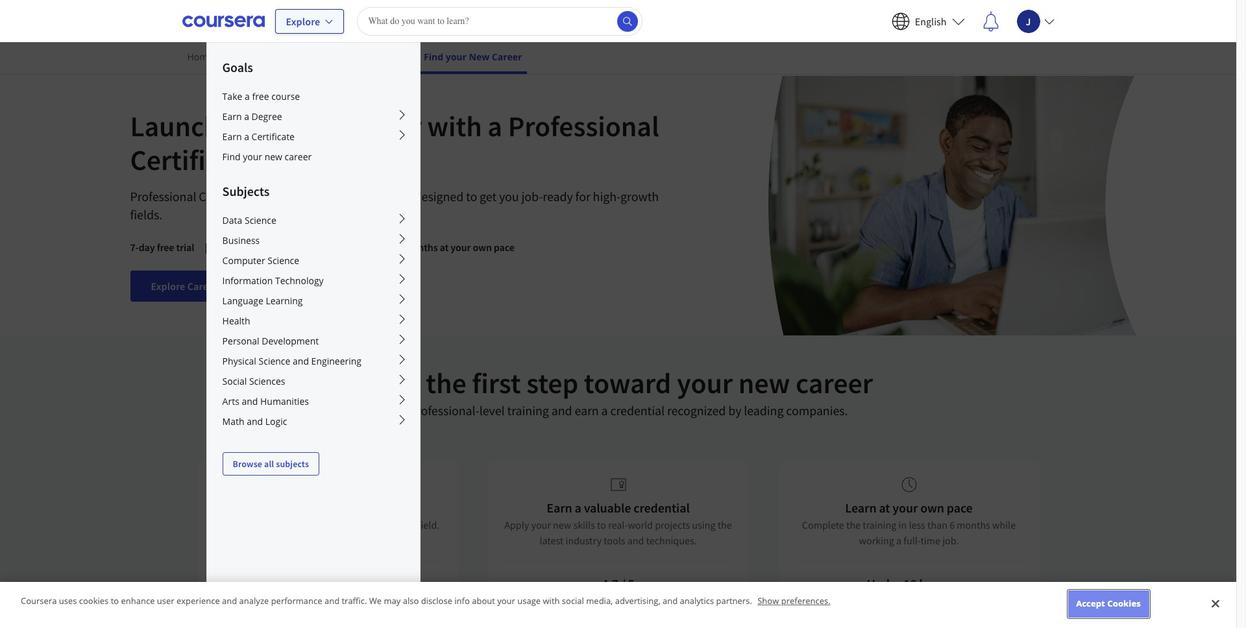 Task type: describe. For each thing, give the bounding box(es) containing it.
4.7
[[602, 576, 619, 592]]

to left field. at the left
[[390, 519, 399, 532]]

a inside learn at your own pace complete the training in less than 6 months while working a full-time job.
[[897, 534, 902, 547]]

even
[[310, 519, 331, 532]]

information technology
[[222, 275, 324, 287]]

a inside dropdown button
[[244, 130, 249, 143]]

if
[[333, 519, 339, 532]]

job
[[232, 592, 246, 605]]

recognized
[[667, 402, 726, 419]]

using
[[692, 519, 716, 532]]

coursera image
[[182, 11, 265, 31]]

job.
[[943, 534, 959, 547]]

new inside explore menu element
[[265, 151, 282, 163]]

privacy alert dialog
[[0, 583, 1237, 628]]

rating
[[551, 598, 576, 611]]

language
[[222, 295, 263, 307]]

offer
[[262, 188, 287, 204]]

4.7 / 5 average rating given by 200,000+ global learners enrolled in an entry-level professional certificate²
[[511, 576, 726, 626]]

explore for explore careers
[[151, 280, 185, 293]]

5
[[628, 576, 635, 592]]

take the first step toward your new career get professional-level training and earn a credential recognized by leading companies.
[[363, 365, 873, 419]]

find your new career
[[424, 51, 522, 63]]

professional inside 2,284,150 job openings across entry-level professional certificate fields¹
[[369, 592, 423, 605]]

you're
[[341, 519, 368, 532]]

certificate inside dropdown button
[[252, 130, 295, 143]]

new inside launch your new career with a professional certificate on coursera
[[287, 108, 339, 144]]

health
[[222, 315, 250, 327]]

information
[[222, 275, 273, 287]]

uses
[[59, 596, 77, 607]]

experience
[[177, 596, 220, 607]]

certificate for job
[[291, 608, 335, 621]]

level inside 2,284,150 job openings across entry-level professional certificate fields¹
[[347, 592, 367, 605]]

my learning link
[[239, 42, 302, 71]]

degree
[[252, 110, 282, 123]]

to inside professional certificates offer flexible, online training designed to get you job-ready for high-growth fields.
[[466, 188, 477, 204]]

english
[[915, 15, 947, 28]]

certificate²
[[677, 613, 726, 626]]

traffic.
[[342, 596, 367, 607]]

0 vertical spatial months
[[404, 241, 438, 254]]

social
[[562, 596, 584, 607]]

development
[[262, 335, 319, 347]]

ready inside professional certificates offer flexible, online training designed to get you job-ready for high-growth fields.
[[543, 188, 573, 204]]

personal
[[222, 335, 259, 347]]

explore careers link
[[130, 271, 243, 302]]

credential inside earn a valuable credential apply your new skills to real-world projects using the latest industry tools and techniques.
[[634, 500, 690, 516]]

openings
[[248, 592, 288, 605]]

7-
[[130, 241, 139, 254]]

apply
[[505, 519, 529, 532]]

designed
[[415, 188, 464, 204]]

logic
[[265, 415, 287, 428]]

professional inside professional certificates offer flexible, online training designed to get you job-ready for high-growth fields.
[[130, 188, 196, 204]]

arts and humanities button
[[207, 391, 420, 412]]

data science
[[222, 214, 276, 227]]

usage
[[518, 596, 541, 607]]

in inside learn at your own pace complete the training in less than 6 months while working a full-time job.
[[899, 519, 907, 532]]

10
[[904, 576, 917, 592]]

analyze
[[239, 596, 269, 607]]

enrolled
[[511, 613, 547, 626]]

science for data
[[245, 214, 276, 227]]

pace inside learn at your own pace complete the training in less than 6 months while working a full-time job.
[[947, 500, 973, 516]]

training inside professional certificates offer flexible, online training designed to get you job-ready for high-growth fields.
[[370, 188, 412, 204]]

j button
[[1009, 2, 1055, 41]]

engineering
[[311, 355, 362, 367]]

course
[[271, 90, 300, 103]]

find for find your new career
[[424, 51, 443, 63]]

get
[[389, 402, 407, 419]]

find your new career
[[222, 151, 312, 163]]

techniques.
[[646, 534, 697, 547]]

working
[[859, 534, 894, 547]]

field.
[[418, 519, 440, 532]]

take a free course
[[222, 90, 300, 103]]

average
[[515, 598, 549, 611]]

learn
[[845, 500, 877, 516]]

earn a valuable credential apply your new skills to real-world projects using the latest industry tools and techniques.
[[505, 500, 732, 547]]

under
[[867, 576, 901, 592]]

time
[[921, 534, 941, 547]]

browse all subjects button
[[222, 452, 319, 476]]

learners
[[687, 598, 722, 611]]

companies.
[[786, 402, 848, 419]]

high-
[[593, 188, 621, 204]]

leading
[[744, 402, 784, 419]]

explore for explore
[[286, 15, 320, 28]]

0 horizontal spatial ready
[[257, 519, 282, 532]]

business
[[222, 234, 260, 247]]

and right 'arts'
[[242, 395, 258, 408]]

1 horizontal spatial at
[[440, 241, 449, 254]]

month | less
[[300, 241, 372, 254]]

with inside launch your new career with a professional certificate on coursera
[[427, 108, 482, 144]]

earn for certificate
[[222, 130, 242, 143]]

0 vertical spatial 6
[[397, 241, 402, 254]]

you
[[499, 188, 519, 204]]

take for a
[[222, 90, 242, 103]]

your inside the take the first step toward your new career get professional-level training and earn a credential recognized by leading companies.
[[677, 365, 733, 401]]

earn a certificate
[[222, 130, 295, 143]]

career
[[492, 51, 522, 63]]

your inside find your new career link
[[446, 51, 467, 63]]

and inside popup button
[[247, 415, 263, 428]]

level inside 4.7 / 5 average rating given by 200,000+ global learners enrolled in an entry-level professional certificate²
[[599, 613, 619, 626]]

arts and humanities
[[222, 395, 309, 408]]

certificate for your
[[130, 142, 257, 178]]

your inside earn a valuable credential apply your new skills to real-world projects using the latest industry tools and techniques.
[[531, 519, 551, 532]]

health button
[[207, 311, 420, 331]]

in inside 4.7 / 5 average rating given by 200,000+ global learners enrolled in an entry-level professional certificate²
[[549, 613, 558, 626]]

build job-ready skills, even if you're new to the field.
[[215, 519, 440, 532]]

by inside the take the first step toward your new career get professional-level training and earn a credential recognized by leading companies.
[[729, 402, 742, 419]]

0 vertical spatial than
[[374, 241, 395, 254]]

to inside earn a valuable credential apply your new skills to real-world projects using the latest industry tools and techniques.
[[597, 519, 606, 532]]

performance
[[271, 596, 322, 607]]

explore menu element
[[207, 43, 420, 476]]

j
[[1026, 15, 1031, 28]]

your inside privacy alert dialog
[[497, 596, 515, 607]]

may
[[384, 596, 401, 607]]

and inside earn a valuable credential apply your new skills to real-world projects using the latest industry tools and techniques.
[[628, 534, 644, 547]]

2,284,150
[[306, 576, 349, 589]]

by inside 4.7 / 5 average rating given by 200,000+ global learners enrolled in an entry-level professional certificate²
[[604, 598, 615, 611]]

find your new career link
[[419, 42, 527, 74]]

world
[[628, 519, 653, 532]]

new
[[469, 51, 490, 63]]

new right 'you're'
[[370, 519, 388, 532]]

data science button
[[207, 210, 420, 230]]

take for the
[[363, 365, 420, 401]]

earn a certificate button
[[207, 127, 420, 147]]

computer
[[222, 254, 265, 267]]

social sciences button
[[207, 371, 420, 391]]

2,284,150 job openings across entry-level professional certificate fields¹
[[232, 576, 423, 621]]

new inside earn a valuable credential apply your new skills to real-world projects using the latest industry tools and techniques.
[[553, 519, 571, 532]]

accept cookies button
[[1068, 591, 1149, 618]]

on
[[263, 142, 294, 178]]

and left the analytics
[[663, 596, 678, 607]]

a inside the take the first step toward your new career get professional-level training and earn a credential recognized by leading companies.
[[601, 402, 608, 419]]



Task type: locate. For each thing, give the bounding box(es) containing it.
coursera inside launch your new career with a professional certificate on coursera
[[300, 142, 409, 178]]

science
[[245, 214, 276, 227], [268, 254, 299, 267], [259, 355, 290, 367]]

science inside data science dropdown button
[[245, 214, 276, 227]]

1 horizontal spatial months
[[957, 519, 991, 532]]

free inside take a free course link
[[252, 90, 269, 103]]

1 vertical spatial months
[[957, 519, 991, 532]]

1 horizontal spatial entry-
[[573, 613, 599, 626]]

1 vertical spatial entry-
[[573, 613, 599, 626]]

a inside popup button
[[244, 110, 249, 123]]

complete
[[802, 519, 844, 532]]

0 horizontal spatial pace
[[494, 241, 515, 254]]

find your new career link
[[207, 147, 420, 167]]

own up less
[[921, 500, 944, 516]]

your inside find your new career link
[[243, 151, 262, 163]]

to left real-
[[597, 519, 606, 532]]

professional
[[508, 108, 659, 144], [130, 188, 196, 204], [369, 592, 423, 605], [622, 613, 675, 626]]

also
[[403, 596, 419, 607]]

enhance
[[121, 596, 155, 607]]

disclose
[[421, 596, 452, 607]]

professional certificates offer flexible, online training designed to get you job-ready for high-growth fields.
[[130, 188, 659, 223]]

explore inside dropdown button
[[286, 15, 320, 28]]

0 vertical spatial coursera
[[300, 142, 409, 178]]

the left field. at the left
[[402, 519, 416, 532]]

0 horizontal spatial coursera
[[21, 596, 57, 607]]

1 horizontal spatial with
[[543, 596, 560, 607]]

business button
[[207, 230, 420, 251]]

career inside launch your new career with a professional certificate on coursera
[[344, 108, 422, 144]]

launch your new career with a professional certificate on coursera
[[130, 108, 659, 178]]

0 horizontal spatial months
[[404, 241, 438, 254]]

and down 'development'
[[293, 355, 309, 367]]

1 horizontal spatial training
[[507, 402, 549, 419]]

0 horizontal spatial with
[[427, 108, 482, 144]]

trial | starting
[[176, 241, 253, 254]]

0 vertical spatial take
[[222, 90, 242, 103]]

0 horizontal spatial entry-
[[320, 592, 347, 605]]

under 10 hours
[[867, 576, 951, 592]]

by left "leading"
[[729, 402, 742, 419]]

1 vertical spatial level
[[347, 592, 367, 605]]

0 horizontal spatial own
[[473, 241, 492, 254]]

math
[[222, 415, 244, 428]]

0 horizontal spatial in
[[549, 613, 558, 626]]

by right given
[[604, 598, 615, 611]]

free for day
[[157, 241, 174, 254]]

sciences
[[249, 375, 285, 388]]

and inside the take the first step toward your new career get professional-level training and earn a credential recognized by leading companies.
[[552, 402, 572, 419]]

career for launch
[[344, 108, 422, 144]]

at
[[255, 241, 264, 254], [440, 241, 449, 254], [879, 500, 890, 516]]

science inside computer science dropdown button
[[268, 254, 299, 267]]

explore up my learning link
[[286, 15, 320, 28]]

1 horizontal spatial career
[[344, 108, 422, 144]]

What do you want to learn? text field
[[357, 7, 643, 35]]

training inside learn at your own pace complete the training in less than 6 months while working a full-time job.
[[863, 519, 897, 532]]

1 vertical spatial training
[[507, 402, 549, 419]]

1 vertical spatial by
[[604, 598, 615, 611]]

media,
[[586, 596, 613, 607]]

new inside the take the first step toward your new career get professional-level training and earn a credential recognized by leading companies.
[[739, 365, 790, 401]]

0 horizontal spatial level
[[347, 592, 367, 605]]

professional inside launch your new career with a professional certificate on coursera
[[508, 108, 659, 144]]

training down step
[[507, 402, 549, 419]]

personal development button
[[207, 331, 420, 351]]

months down professional certificates offer flexible, online training designed to get you job-ready for high-growth fields.
[[404, 241, 438, 254]]

fields¹
[[337, 608, 364, 621]]

200,000+
[[617, 598, 655, 611]]

0 horizontal spatial by
[[604, 598, 615, 611]]

2 horizontal spatial training
[[863, 519, 897, 532]]

0 vertical spatial earn
[[222, 110, 242, 123]]

$49
[[266, 241, 282, 254]]

free right day
[[157, 241, 174, 254]]

at right learn
[[879, 500, 890, 516]]

learning down information technology
[[266, 295, 303, 307]]

new up latest at the bottom of the page
[[553, 519, 571, 532]]

at up the computer science
[[255, 241, 264, 254]]

with
[[427, 108, 482, 144], [543, 596, 560, 607]]

entry- down given
[[573, 613, 599, 626]]

1 vertical spatial 6
[[950, 519, 955, 532]]

1 horizontal spatial free
[[252, 90, 269, 103]]

1 horizontal spatial level
[[480, 402, 505, 419]]

the inside earn a valuable credential apply your new skills to real-world projects using the latest industry tools and techniques.
[[718, 519, 732, 532]]

coursera inside privacy alert dialog
[[21, 596, 57, 607]]

training inside the take the first step toward your new career get professional-level training and earn a credential recognized by leading companies.
[[507, 402, 549, 419]]

language learning
[[222, 295, 303, 307]]

earn up latest at the bottom of the page
[[547, 500, 572, 516]]

arts
[[222, 395, 239, 408]]

a inside earn a valuable credential apply your new skills to real-world projects using the latest industry tools and techniques.
[[575, 500, 582, 516]]

your down designed
[[451, 241, 471, 254]]

level up "fields¹"
[[347, 592, 367, 605]]

0 vertical spatial training
[[370, 188, 412, 204]]

learning for my learning
[[259, 51, 296, 63]]

1 horizontal spatial take
[[363, 365, 420, 401]]

0 horizontal spatial career
[[285, 151, 312, 163]]

1 horizontal spatial explore
[[286, 15, 320, 28]]

and down the world
[[628, 534, 644, 547]]

home link
[[182, 42, 218, 71]]

science inside physical science and engineering popup button
[[259, 355, 290, 367]]

computer science
[[222, 254, 299, 267]]

browse
[[233, 458, 262, 470]]

credential inside the take the first step toward your new career get professional-level training and earn a credential recognized by leading companies.
[[610, 402, 665, 419]]

learning for language learning
[[266, 295, 303, 307]]

a inside launch your new career with a professional certificate on coursera
[[488, 108, 502, 144]]

your down take a free course
[[226, 108, 281, 144]]

0 vertical spatial science
[[245, 214, 276, 227]]

0 horizontal spatial find
[[222, 151, 241, 163]]

show
[[758, 596, 779, 607]]

6 down professional certificates offer flexible, online training designed to get you job-ready for high-growth fields.
[[397, 241, 402, 254]]

day
[[139, 241, 155, 254]]

0 horizontal spatial at
[[255, 241, 264, 254]]

to right cookies
[[111, 596, 119, 607]]

pace
[[494, 241, 515, 254], [947, 500, 973, 516]]

ready left skills,
[[257, 519, 282, 532]]

1 vertical spatial science
[[268, 254, 299, 267]]

coursera left uses
[[21, 596, 57, 607]]

science for computer
[[268, 254, 299, 267]]

7-day free trial | starting at $49 per month | less than 6 months at your own pace
[[130, 241, 515, 254]]

entry- down 2,284,150 on the bottom
[[320, 592, 347, 605]]

new down take a free course link on the left of page
[[287, 108, 339, 144]]

hours
[[920, 576, 951, 592]]

full-
[[904, 534, 921, 547]]

pace up job.
[[947, 500, 973, 516]]

1 vertical spatial job-
[[240, 519, 257, 532]]

1 vertical spatial career
[[285, 151, 312, 163]]

professional inside 4.7 / 5 average rating given by 200,000+ global learners enrolled in an entry-level professional certificate²
[[622, 613, 675, 626]]

free up degree
[[252, 90, 269, 103]]

technology
[[275, 275, 324, 287]]

earn for degree
[[222, 110, 242, 123]]

your left new
[[446, 51, 467, 63]]

latest
[[540, 534, 564, 547]]

build
[[215, 519, 238, 532]]

1 vertical spatial credential
[[634, 500, 690, 516]]

certificates
[[199, 188, 259, 204]]

certificate up certificates
[[130, 142, 257, 178]]

the down learn
[[847, 519, 861, 532]]

find inside explore menu element
[[222, 151, 241, 163]]

1 horizontal spatial find
[[424, 51, 443, 63]]

1 vertical spatial in
[[549, 613, 558, 626]]

0 horizontal spatial free
[[157, 241, 174, 254]]

global
[[657, 598, 684, 611]]

earn down earn a degree
[[222, 130, 242, 143]]

earn for valuable
[[547, 500, 572, 516]]

take
[[222, 90, 242, 103], [363, 365, 420, 401]]

0 horizontal spatial 6
[[397, 241, 402, 254]]

the inside learn at your own pace complete the training in less than 6 months while working a full-time job.
[[847, 519, 861, 532]]

2 horizontal spatial career
[[796, 365, 873, 401]]

take up get
[[363, 365, 420, 401]]

months up job.
[[957, 519, 991, 532]]

0 vertical spatial career
[[344, 108, 422, 144]]

your down earn a certificate
[[243, 151, 262, 163]]

entry- inside 2,284,150 job openings across entry-level professional certificate fields¹
[[320, 592, 347, 605]]

0 vertical spatial level
[[480, 402, 505, 419]]

physical
[[222, 355, 256, 367]]

new up "leading"
[[739, 365, 790, 401]]

1 horizontal spatial in
[[899, 519, 907, 532]]

in left "an"
[[549, 613, 558, 626]]

than inside learn at your own pace complete the training in less than 6 months while working a full-time job.
[[928, 519, 948, 532]]

/
[[621, 576, 626, 592]]

math and logic button
[[207, 412, 420, 432]]

real-
[[608, 519, 628, 532]]

1 vertical spatial pace
[[947, 500, 973, 516]]

coursera up online
[[300, 142, 409, 178]]

your up recognized
[[677, 365, 733, 401]]

science down personal development
[[259, 355, 290, 367]]

0 horizontal spatial take
[[222, 90, 242, 103]]

training up working
[[863, 519, 897, 532]]

earn inside earn a degree popup button
[[222, 110, 242, 123]]

job-
[[522, 188, 543, 204], [240, 519, 257, 532]]

explore
[[286, 15, 320, 28], [151, 280, 185, 293]]

1 horizontal spatial pace
[[947, 500, 973, 516]]

browse all subjects
[[233, 458, 309, 470]]

and left analyze
[[222, 596, 237, 607]]

find left new
[[424, 51, 443, 63]]

pace down the you
[[494, 241, 515, 254]]

0 vertical spatial pace
[[494, 241, 515, 254]]

the inside the take the first step toward your new career get professional-level training and earn a credential recognized by leading companies.
[[426, 365, 467, 401]]

industry
[[566, 534, 602, 547]]

earn up earn a certificate
[[222, 110, 242, 123]]

math and logic
[[222, 415, 287, 428]]

earn inside earn a valuable credential apply your new skills to real-world projects using the latest industry tools and techniques.
[[547, 500, 572, 516]]

level inside the take the first step toward your new career get professional-level training and earn a credential recognized by leading companies.
[[480, 402, 505, 419]]

earn inside earn a certificate dropdown button
[[222, 130, 242, 143]]

0 vertical spatial learning
[[259, 51, 296, 63]]

1 horizontal spatial coursera
[[300, 142, 409, 178]]

than up the time
[[928, 519, 948, 532]]

at down designed
[[440, 241, 449, 254]]

job- inside professional certificates offer flexible, online training designed to get you job-ready for high-growth fields.
[[522, 188, 543, 204]]

learning right my
[[259, 51, 296, 63]]

your inside learn at your own pace complete the training in less than 6 months while working a full-time job.
[[893, 500, 918, 516]]

certificate inside launch your new career with a professional certificate on coursera
[[130, 142, 257, 178]]

credential up the projects
[[634, 500, 690, 516]]

1 vertical spatial own
[[921, 500, 944, 516]]

get
[[480, 188, 497, 204]]

take inside take a free course link
[[222, 90, 242, 103]]

with inside privacy alert dialog
[[543, 596, 560, 607]]

science down per at left top
[[268, 254, 299, 267]]

science down the offer
[[245, 214, 276, 227]]

your up less
[[893, 500, 918, 516]]

first
[[472, 365, 521, 401]]

1 horizontal spatial by
[[729, 402, 742, 419]]

1 vertical spatial take
[[363, 365, 420, 401]]

0 vertical spatial entry-
[[320, 592, 347, 605]]

2 horizontal spatial at
[[879, 500, 890, 516]]

projects
[[655, 519, 690, 532]]

to left get
[[466, 188, 477, 204]]

find down earn a certificate
[[222, 151, 241, 163]]

1 vertical spatial earn
[[222, 130, 242, 143]]

in left less
[[899, 519, 907, 532]]

6 inside learn at your own pace complete the training in less than 6 months while working a full-time job.
[[950, 519, 955, 532]]

0 vertical spatial by
[[729, 402, 742, 419]]

level down media,
[[599, 613, 619, 626]]

accept
[[1076, 598, 1105, 610]]

take inside the take the first step toward your new career get professional-level training and earn a credential recognized by leading companies.
[[363, 365, 420, 401]]

1 horizontal spatial ready
[[543, 188, 573, 204]]

analytics
[[680, 596, 714, 607]]

0 horizontal spatial job-
[[240, 519, 257, 532]]

to inside privacy alert dialog
[[111, 596, 119, 607]]

1 horizontal spatial than
[[928, 519, 948, 532]]

0 vertical spatial credential
[[610, 402, 665, 419]]

information technology button
[[207, 271, 420, 291]]

learning inside my learning link
[[259, 51, 296, 63]]

1 horizontal spatial job-
[[522, 188, 543, 204]]

the up the "professional-" on the left of the page
[[426, 365, 467, 401]]

job- right the you
[[522, 188, 543, 204]]

own down get
[[473, 241, 492, 254]]

1 vertical spatial than
[[928, 519, 948, 532]]

0 vertical spatial explore
[[286, 15, 320, 28]]

1 vertical spatial free
[[157, 241, 174, 254]]

training right online
[[370, 188, 412, 204]]

at inside learn at your own pace complete the training in less than 6 months while working a full-time job.
[[879, 500, 890, 516]]

0 vertical spatial free
[[252, 90, 269, 103]]

find
[[424, 51, 443, 63], [222, 151, 241, 163]]

0 vertical spatial job-
[[522, 188, 543, 204]]

0 vertical spatial ready
[[543, 188, 573, 204]]

6 up job.
[[950, 519, 955, 532]]

2 vertical spatial level
[[599, 613, 619, 626]]

the right using
[[718, 519, 732, 532]]

coursera uses cookies to enhance user experience and analyze performance and traffic. we may also disclose info about your usage with social media, advertising, and analytics partners. show preferences.
[[21, 596, 831, 607]]

credential down the toward
[[610, 402, 665, 419]]

home
[[187, 51, 213, 63]]

1 vertical spatial coursera
[[21, 596, 57, 607]]

job- right build
[[240, 519, 257, 532]]

a
[[245, 90, 250, 103], [488, 108, 502, 144], [244, 110, 249, 123], [244, 130, 249, 143], [601, 402, 608, 419], [575, 500, 582, 516], [897, 534, 902, 547]]

0 horizontal spatial training
[[370, 188, 412, 204]]

certificate down across at the left bottom of page
[[291, 608, 335, 621]]

None search field
[[357, 7, 643, 35]]

find for find your new career
[[222, 151, 241, 163]]

and down 2,284,150 on the bottom
[[325, 596, 340, 607]]

take up earn a degree
[[222, 90, 242, 103]]

learn at your own pace complete the training in less than 6 months while working a full-time job.
[[802, 500, 1016, 547]]

1 horizontal spatial own
[[921, 500, 944, 516]]

personal development
[[222, 335, 319, 347]]

level down first
[[480, 402, 505, 419]]

explore left careers
[[151, 280, 185, 293]]

certificate inside 2,284,150 job openings across entry-level professional certificate fields¹
[[291, 608, 335, 621]]

ready left the for
[[543, 188, 573, 204]]

step
[[527, 365, 579, 401]]

1 vertical spatial find
[[222, 151, 241, 163]]

help center image
[[1203, 595, 1219, 610]]

0 horizontal spatial than
[[374, 241, 395, 254]]

certificate up find your new career
[[252, 130, 295, 143]]

social
[[222, 375, 247, 388]]

tools
[[604, 534, 625, 547]]

your up latest at the bottom of the page
[[531, 519, 551, 532]]

english button
[[884, 4, 973, 38]]

an
[[560, 613, 571, 626]]

new down earn a certificate
[[265, 151, 282, 163]]

0 vertical spatial find
[[424, 51, 443, 63]]

2 vertical spatial earn
[[547, 500, 572, 516]]

1 vertical spatial learning
[[266, 295, 303, 307]]

months
[[404, 241, 438, 254], [957, 519, 991, 532]]

0 horizontal spatial explore
[[151, 280, 185, 293]]

toward
[[584, 365, 671, 401]]

0 vertical spatial own
[[473, 241, 492, 254]]

learning inside "language learning" popup button
[[266, 295, 303, 307]]

2 vertical spatial career
[[796, 365, 873, 401]]

than down professional certificates offer flexible, online training designed to get you job-ready for high-growth fields.
[[374, 241, 395, 254]]

entry- inside 4.7 / 5 average rating given by 200,000+ global learners enrolled in an entry-level professional certificate²
[[573, 613, 599, 626]]

career inside the take the first step toward your new career get professional-level training and earn a credential recognized by leading companies.
[[796, 365, 873, 401]]

cookies
[[1108, 598, 1141, 610]]

data
[[222, 214, 242, 227]]

science for physical
[[259, 355, 290, 367]]

1 horizontal spatial 6
[[950, 519, 955, 532]]

2 vertical spatial science
[[259, 355, 290, 367]]

language learning button
[[207, 291, 420, 311]]

new
[[287, 108, 339, 144], [265, 151, 282, 163], [739, 365, 790, 401], [370, 519, 388, 532], [553, 519, 571, 532]]

0 vertical spatial in
[[899, 519, 907, 532]]

0 vertical spatial with
[[427, 108, 482, 144]]

career for find
[[285, 151, 312, 163]]

your right about
[[497, 596, 515, 607]]

own inside learn at your own pace complete the training in less than 6 months while working a full-time job.
[[921, 500, 944, 516]]

months inside learn at your own pace complete the training in less than 6 months while working a full-time job.
[[957, 519, 991, 532]]

by
[[729, 402, 742, 419], [604, 598, 615, 611]]

career
[[344, 108, 422, 144], [285, 151, 312, 163], [796, 365, 873, 401]]

free for a
[[252, 90, 269, 103]]

info
[[455, 596, 470, 607]]

and left earn
[[552, 402, 572, 419]]

advertising,
[[615, 596, 661, 607]]

1 vertical spatial ready
[[257, 519, 282, 532]]

career inside find your new career link
[[285, 151, 312, 163]]

your inside launch your new career with a professional certificate on coursera
[[226, 108, 281, 144]]

2 vertical spatial training
[[863, 519, 897, 532]]

1 vertical spatial with
[[543, 596, 560, 607]]

earn a degree button
[[207, 106, 420, 127]]

2 horizontal spatial level
[[599, 613, 619, 626]]

1 vertical spatial explore
[[151, 280, 185, 293]]

and left logic
[[247, 415, 263, 428]]



Task type: vqa. For each thing, say whether or not it's contained in the screenshot.
Information about difficulty level pre-requisites. image
no



